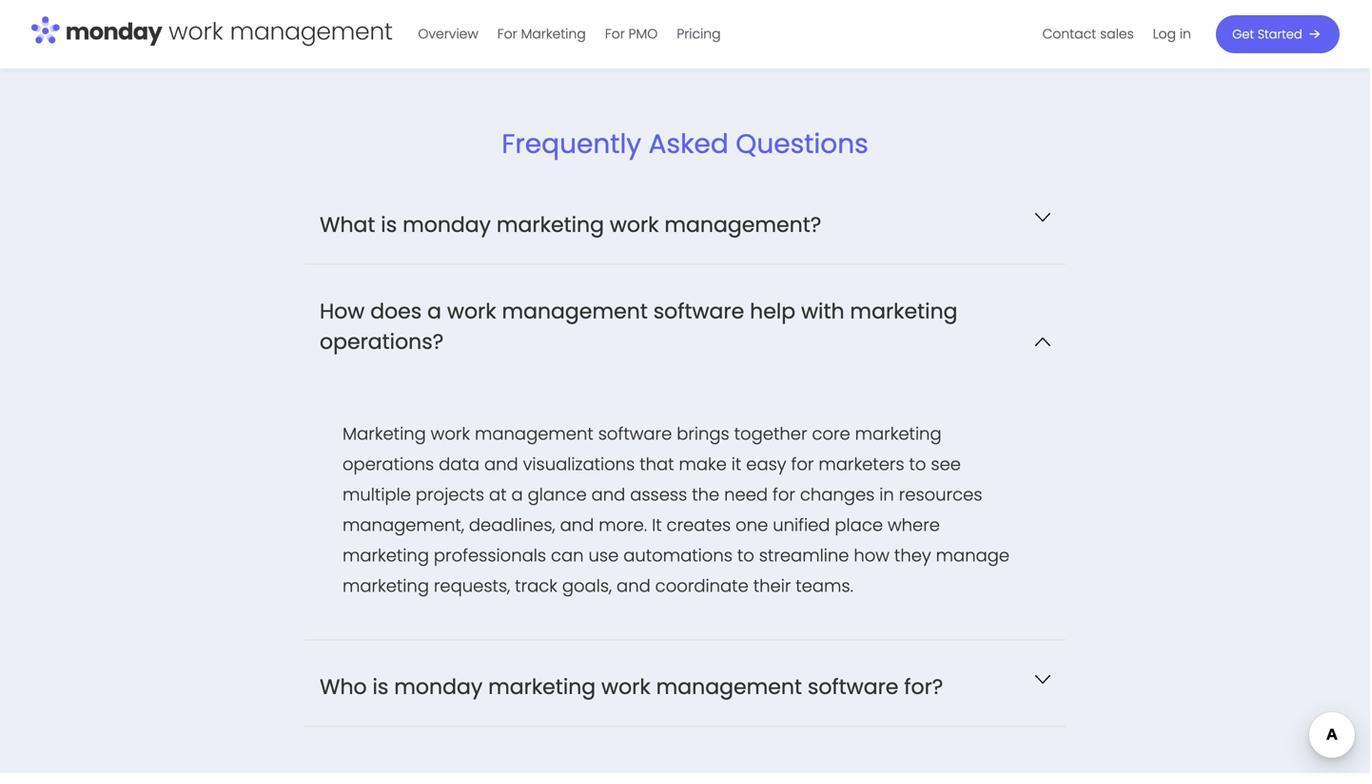 Task type: describe. For each thing, give the bounding box(es) containing it.
in inside the log in link
[[1180, 25, 1192, 43]]

their
[[754, 575, 791, 599]]

how does a work management software help with marketing operations? button
[[305, 265, 1066, 381]]

professionals
[[434, 544, 546, 568]]

where
[[888, 514, 940, 538]]

help
[[750, 297, 796, 326]]

and up more.
[[592, 483, 626, 508]]

get
[[1233, 26, 1255, 43]]

need
[[724, 483, 768, 508]]

log in link
[[1144, 19, 1201, 50]]

streamline
[[759, 544, 849, 568]]

pmo
[[629, 25, 658, 43]]

for?
[[905, 673, 944, 702]]

track
[[515, 575, 558, 599]]

contact
[[1043, 25, 1097, 43]]

marketing inside main element
[[521, 25, 586, 43]]

more.
[[599, 514, 647, 538]]

one
[[736, 514, 768, 538]]

get started button
[[1216, 15, 1340, 53]]

software inside "marketing work management software brings together core marketing operations data and visualizations that make it easy for marketers to see multiple projects at a glance and assess the need for changes in resources management, deadlines, and more. it creates one unified place where marketing professionals can use automations to streamline how they manage marketing requests, track goals, and coordinate their teams."
[[598, 422, 672, 447]]

overview
[[418, 25, 479, 43]]

for pmo link
[[596, 19, 668, 50]]

unified
[[773, 514, 830, 538]]

automations
[[624, 544, 733, 568]]

a inside how does a work management software help with marketing operations?
[[428, 297, 442, 326]]

resources
[[899, 483, 983, 508]]

can
[[551, 544, 584, 568]]

frequently
[[502, 125, 642, 163]]

is for what
[[381, 211, 397, 240]]

log
[[1153, 25, 1177, 43]]

deadlines,
[[469, 514, 556, 538]]

management inside "marketing work management software brings together core marketing operations data and visualizations that make it easy for marketers to see multiple projects at a glance and assess the need for changes in resources management, deadlines, and more. it creates one unified place where marketing professionals can use automations to streamline how they manage marketing requests, track goals, and coordinate their teams."
[[475, 422, 594, 447]]

who is monday marketing work management software for? button
[[305, 641, 1066, 727]]

and down use
[[617, 575, 651, 599]]

marketing work management software brings together core marketing operations data and visualizations that make it easy for marketers to see multiple projects at a glance and assess the need for changes in resources management, deadlines, and more. it creates one unified place where marketing professionals can use automations to streamline how they manage marketing requests, track goals, and coordinate their teams.
[[343, 422, 1010, 599]]

and up can
[[560, 514, 594, 538]]

how
[[320, 297, 365, 326]]

pricing
[[677, 25, 721, 43]]

together
[[734, 422, 808, 447]]

0 vertical spatial for
[[791, 453, 814, 477]]

place
[[835, 514, 883, 538]]

for for for marketing
[[498, 25, 518, 43]]

operations
[[343, 453, 434, 477]]

for marketing
[[498, 25, 586, 43]]

brings
[[677, 422, 730, 447]]

1 vertical spatial for
[[773, 483, 796, 508]]

see
[[931, 453, 961, 477]]

changes
[[800, 483, 875, 508]]

work inside "marketing work management software brings together core marketing operations data and visualizations that make it easy for marketers to see multiple projects at a glance and assess the need for changes in resources management, deadlines, and more. it creates one unified place where marketing professionals can use automations to streamline how they manage marketing requests, track goals, and coordinate their teams."
[[431, 422, 470, 447]]

requests,
[[434, 575, 510, 599]]

in inside "marketing work management software brings together core marketing operations data and visualizations that make it easy for marketers to see multiple projects at a glance and assess the need for changes in resources management, deadlines, and more. it creates one unified place where marketing professionals can use automations to streamline how they manage marketing requests, track goals, and coordinate their teams."
[[880, 483, 895, 508]]



Task type: vqa. For each thing, say whether or not it's contained in the screenshot.
Log
yes



Task type: locate. For each thing, give the bounding box(es) containing it.
contact sales
[[1043, 25, 1134, 43]]

marketers
[[819, 453, 905, 477]]

frequently asked questions
[[502, 125, 869, 163]]

easy
[[746, 453, 787, 477]]

what
[[320, 211, 375, 240]]

0 horizontal spatial marketing
[[343, 422, 426, 447]]

how
[[854, 544, 890, 568]]

management,
[[343, 514, 464, 538]]

use
[[589, 544, 619, 568]]

a
[[428, 297, 442, 326], [512, 483, 523, 508]]

it
[[652, 514, 662, 538]]

log in
[[1153, 25, 1192, 43]]

1 horizontal spatial to
[[909, 453, 927, 477]]

who
[[320, 673, 367, 702]]

for pmo
[[605, 25, 658, 43]]

with
[[801, 297, 845, 326]]

questions
[[736, 125, 869, 163]]

they
[[895, 544, 932, 568]]

to down one
[[738, 544, 755, 568]]

2 vertical spatial management
[[656, 673, 802, 702]]

for right overview
[[498, 25, 518, 43]]

0 vertical spatial software
[[654, 297, 745, 326]]

what is monday marketing work management?
[[320, 211, 822, 240]]

marketing left for pmo
[[521, 25, 586, 43]]

monday.com work management image
[[30, 12, 393, 52]]

does
[[370, 297, 422, 326]]

work
[[610, 211, 659, 240], [447, 297, 496, 326], [431, 422, 470, 447], [602, 673, 651, 702]]

marketing inside "marketing work management software brings together core marketing operations data and visualizations that make it easy for marketers to see multiple projects at a glance and assess the need for changes in resources management, deadlines, and more. it creates one unified place where marketing professionals can use automations to streamline how they manage marketing requests, track goals, and coordinate their teams."
[[343, 422, 426, 447]]

to left see
[[909, 453, 927, 477]]

monday
[[403, 211, 491, 240], [394, 673, 483, 702]]

marketing up operations
[[343, 422, 426, 447]]

software left for? at the bottom of page
[[808, 673, 899, 702]]

software inside how does a work management software help with marketing operations?
[[654, 297, 745, 326]]

work inside what is monday marketing work management? dropdown button
[[610, 211, 659, 240]]

teams.
[[796, 575, 854, 599]]

management inside how does a work management software help with marketing operations?
[[502, 297, 648, 326]]

0 vertical spatial monday
[[403, 211, 491, 240]]

a right at
[[512, 483, 523, 508]]

1 vertical spatial marketing
[[343, 422, 426, 447]]

1 vertical spatial a
[[512, 483, 523, 508]]

overview link
[[409, 19, 488, 50]]

list containing contact sales
[[1033, 0, 1201, 69]]

goals,
[[562, 575, 612, 599]]

creates
[[667, 514, 731, 538]]

projects
[[416, 483, 485, 508]]

that
[[640, 453, 674, 477]]

a right does
[[428, 297, 442, 326]]

1 vertical spatial software
[[598, 422, 672, 447]]

0 vertical spatial is
[[381, 211, 397, 240]]

at
[[489, 483, 507, 508]]

0 horizontal spatial to
[[738, 544, 755, 568]]

the
[[692, 483, 720, 508]]

asked
[[649, 125, 729, 163]]

marketing
[[497, 211, 604, 240], [850, 297, 958, 326], [855, 422, 942, 447], [343, 544, 429, 568], [343, 575, 429, 599], [488, 673, 596, 702]]

1 horizontal spatial for
[[605, 25, 625, 43]]

in
[[1180, 25, 1192, 43], [880, 483, 895, 508]]

for right easy
[[791, 453, 814, 477]]

contact sales link
[[1033, 19, 1144, 50]]

1 vertical spatial monday
[[394, 673, 483, 702]]

0 vertical spatial a
[[428, 297, 442, 326]]

and
[[484, 453, 518, 477], [592, 483, 626, 508], [560, 514, 594, 538], [617, 575, 651, 599]]

0 vertical spatial in
[[1180, 25, 1192, 43]]

0 horizontal spatial in
[[880, 483, 895, 508]]

make
[[679, 453, 727, 477]]

for
[[498, 25, 518, 43], [605, 25, 625, 43]]

in down marketers
[[880, 483, 895, 508]]

1 vertical spatial to
[[738, 544, 755, 568]]

1 horizontal spatial a
[[512, 483, 523, 508]]

multiple
[[343, 483, 411, 508]]

1 for from the left
[[498, 25, 518, 43]]

for for for pmo
[[605, 25, 625, 43]]

what is monday marketing work management? button
[[305, 179, 1066, 264]]

2 vertical spatial software
[[808, 673, 899, 702]]

1 horizontal spatial in
[[1180, 25, 1192, 43]]

and up at
[[484, 453, 518, 477]]

is
[[381, 211, 397, 240], [373, 673, 389, 702]]

monday for what
[[403, 211, 491, 240]]

glance
[[528, 483, 587, 508]]

how does a work management software help with marketing operations?
[[320, 297, 958, 357]]

to
[[909, 453, 927, 477], [738, 544, 755, 568]]

pricing link
[[668, 19, 731, 50]]

for
[[791, 453, 814, 477], [773, 483, 796, 508]]

coordinate
[[656, 575, 749, 599]]

management
[[502, 297, 648, 326], [475, 422, 594, 447], [656, 673, 802, 702]]

for up unified
[[773, 483, 796, 508]]

who is monday marketing work management software for?
[[320, 673, 944, 702]]

main element
[[409, 0, 1340, 69]]

monday for who
[[394, 673, 483, 702]]

visualizations
[[523, 453, 635, 477]]

it
[[732, 453, 742, 477]]

assess
[[630, 483, 687, 508]]

1 vertical spatial is
[[373, 673, 389, 702]]

software up that
[[598, 422, 672, 447]]

0 horizontal spatial a
[[428, 297, 442, 326]]

core
[[812, 422, 851, 447]]

is right "who"
[[373, 673, 389, 702]]

list
[[1033, 0, 1201, 69]]

sales
[[1100, 25, 1134, 43]]

marketing work management software brings together core marketing operations data and visualizations that make it easy for marketers to see multiple projects at a glance and assess the need for changes in resources management, deadlines, and more. it creates one unified place where marketing professionals can use automations to streamline how they manage marketing requests, track goals, and coordinate their teams. region
[[343, 419, 1028, 602]]

for marketing link
[[488, 19, 596, 50]]

work inside how does a work management software help with marketing operations?
[[447, 297, 496, 326]]

1 horizontal spatial marketing
[[521, 25, 586, 43]]

0 vertical spatial marketing
[[521, 25, 586, 43]]

management?
[[665, 211, 822, 240]]

a inside "marketing work management software brings together core marketing operations data and visualizations that make it easy for marketers to see multiple projects at a glance and assess the need for changes in resources management, deadlines, and more. it creates one unified place where marketing professionals can use automations to streamline how they manage marketing requests, track goals, and coordinate their teams."
[[512, 483, 523, 508]]

0 vertical spatial to
[[909, 453, 927, 477]]

software left help
[[654, 297, 745, 326]]

get started
[[1233, 26, 1303, 43]]

in right log
[[1180, 25, 1192, 43]]

work inside who is monday marketing work management software for? dropdown button
[[602, 673, 651, 702]]

0 vertical spatial management
[[502, 297, 648, 326]]

marketing inside how does a work management software help with marketing operations?
[[850, 297, 958, 326]]

2 for from the left
[[605, 25, 625, 43]]

is for who
[[373, 673, 389, 702]]

1 vertical spatial in
[[880, 483, 895, 508]]

for left pmo
[[605, 25, 625, 43]]

marketing
[[521, 25, 586, 43], [343, 422, 426, 447]]

0 horizontal spatial for
[[498, 25, 518, 43]]

1 vertical spatial management
[[475, 422, 594, 447]]

started
[[1258, 26, 1303, 43]]

manage
[[936, 544, 1010, 568]]

data
[[439, 453, 480, 477]]

operations?
[[320, 328, 444, 357]]

is right what at the top left of the page
[[381, 211, 397, 240]]

software
[[654, 297, 745, 326], [598, 422, 672, 447], [808, 673, 899, 702]]



